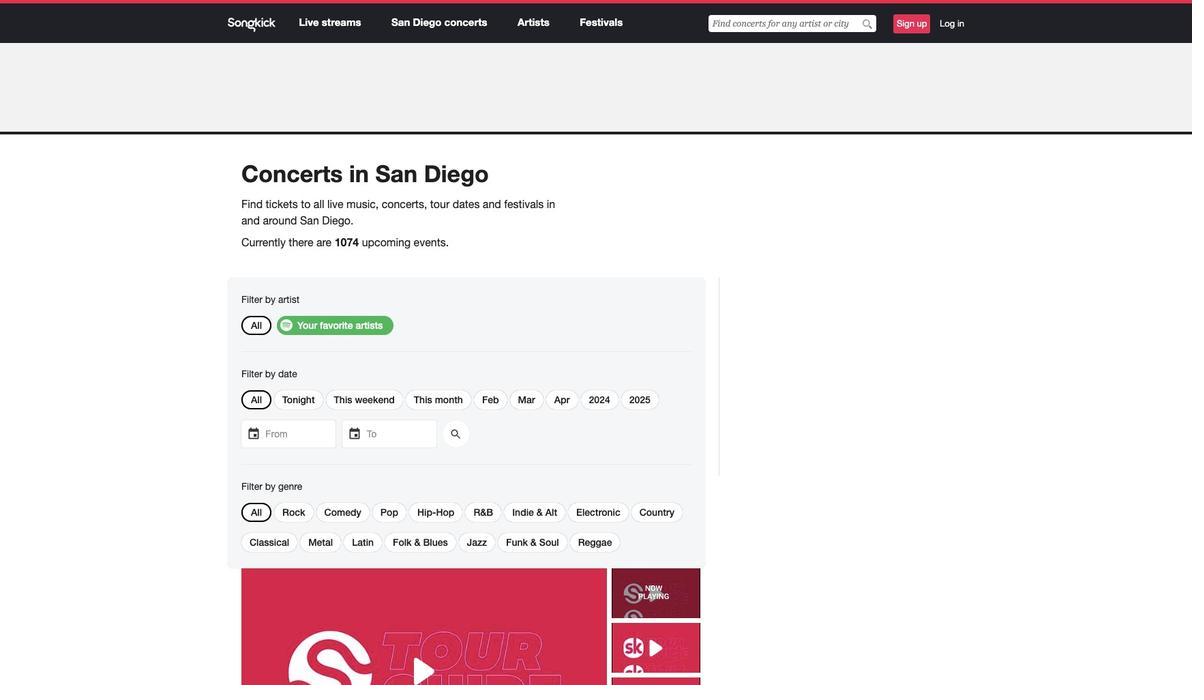 Task type: describe. For each thing, give the bounding box(es) containing it.
up
[[917, 18, 928, 29]]

rock link
[[283, 506, 305, 518]]

1 by from the top
[[265, 294, 276, 305]]

around
[[263, 214, 297, 227]]

this month link
[[414, 394, 463, 405]]

2024 link
[[589, 394, 610, 405]]

funk
[[506, 536, 528, 548]]

by for rock
[[265, 481, 276, 492]]

diego.
[[322, 214, 354, 227]]

blues
[[423, 536, 448, 548]]

this weekend
[[334, 394, 395, 405]]

this weekend link
[[334, 394, 395, 405]]

find tickets to all live music, concerts, tour dates and festivals in and around san diego.
[[242, 198, 556, 227]]

r&b
[[474, 506, 493, 518]]

in inside find tickets to all live music, concerts, tour dates and festivals in and around san diego.
[[547, 198, 556, 210]]

in for log
[[958, 18, 965, 29]]

folk & blues
[[393, 536, 448, 548]]

sign up link
[[894, 14, 931, 33]]

concerts in san diego
[[242, 160, 489, 187]]

hip-hop link
[[418, 506, 455, 518]]

log in link
[[940, 18, 965, 30]]

tickets
[[266, 198, 298, 210]]

your favorite artists
[[298, 319, 383, 331]]

festivals link
[[580, 16, 623, 28]]

hip-
[[418, 506, 436, 518]]

hop
[[436, 506, 455, 518]]

country
[[640, 506, 675, 518]]

jazz
[[467, 536, 487, 548]]

comedy
[[324, 506, 361, 518]]

latin link
[[352, 536, 374, 548]]

1 horizontal spatial and
[[483, 198, 501, 210]]

to
[[301, 198, 311, 210]]

1 vertical spatial and
[[242, 214, 260, 227]]

electronic
[[577, 506, 621, 518]]

& for soul
[[531, 536, 537, 548]]

this month
[[414, 394, 463, 405]]

live
[[299, 16, 319, 28]]

sign
[[897, 18, 915, 29]]

dates
[[453, 198, 480, 210]]

weekend
[[355, 394, 395, 405]]

1074
[[335, 235, 359, 248]]

filter by date
[[242, 368, 297, 379]]

this for this month
[[414, 394, 432, 405]]

r&b link
[[474, 506, 493, 518]]

alt
[[546, 506, 557, 518]]

log in
[[940, 18, 965, 29]]

sign up
[[897, 18, 928, 29]]

upcoming
[[362, 236, 411, 248]]

concerts
[[445, 16, 488, 28]]

1 vertical spatial diego
[[424, 160, 489, 187]]

indie
[[513, 506, 534, 518]]

folk
[[393, 536, 412, 548]]

festivals
[[504, 198, 544, 210]]

genre
[[278, 481, 302, 492]]

pop link
[[381, 506, 398, 518]]

... image
[[245, 427, 259, 439]]

folk & blues link
[[393, 536, 448, 548]]

festivals
[[580, 16, 623, 28]]

classical link
[[250, 536, 289, 548]]

favorite
[[320, 319, 353, 331]]

0 vertical spatial diego
[[413, 16, 442, 28]]

currently
[[242, 236, 286, 248]]

date
[[278, 368, 297, 379]]

hip-hop
[[418, 506, 455, 518]]

events.
[[414, 236, 449, 248]]

live
[[327, 198, 344, 210]]

this for this weekend
[[334, 394, 352, 405]]

electronic link
[[577, 506, 621, 518]]

san diego concerts
[[392, 16, 488, 28]]

indie & alt
[[513, 506, 557, 518]]

log
[[940, 18, 955, 29]]



Task type: locate. For each thing, give the bounding box(es) containing it.
0 vertical spatial in
[[958, 18, 965, 29]]

all
[[314, 198, 324, 210]]

by for tonight
[[265, 368, 276, 379]]

in
[[958, 18, 965, 29], [349, 160, 369, 187], [547, 198, 556, 210]]

rock
[[283, 506, 305, 518]]

san inside find tickets to all live music, concerts, tour dates and festivals in and around san diego.
[[300, 214, 319, 227]]

jazz link
[[467, 536, 487, 548]]

2 by from the top
[[265, 368, 276, 379]]

all
[[251, 319, 262, 331], [251, 394, 262, 405], [251, 506, 262, 518]]

all link for rock
[[251, 506, 262, 518]]

0 horizontal spatial and
[[242, 214, 260, 227]]

filter for rock
[[242, 481, 263, 492]]

this left 'month'
[[414, 394, 432, 405]]

2 filter from the top
[[242, 368, 263, 379]]

1 vertical spatial filter
[[242, 368, 263, 379]]

all for tonight
[[251, 394, 262, 405]]

all link down filter by genre
[[251, 506, 262, 518]]

artists link
[[518, 16, 550, 28]]

streams
[[322, 16, 361, 28]]

san down to
[[300, 214, 319, 227]]

artist
[[278, 294, 300, 305]]

... image
[[346, 427, 361, 439]]

your
[[298, 319, 317, 331]]

1 horizontal spatial this
[[414, 394, 432, 405]]

Find concerts for any artist or city search field
[[709, 15, 877, 32]]

filter by artist
[[242, 294, 300, 305]]

3 by from the top
[[265, 481, 276, 492]]

2024
[[589, 394, 610, 405]]

san right 'streams'
[[392, 16, 410, 28]]

1 vertical spatial all link
[[251, 394, 262, 405]]

2 all link from the top
[[251, 394, 262, 405]]

all down filter by artist
[[251, 319, 262, 331]]

live streams link
[[299, 16, 361, 28]]

san
[[392, 16, 410, 28], [376, 160, 418, 187], [300, 214, 319, 227]]

2025 link
[[630, 394, 651, 405]]

artists
[[518, 16, 550, 28]]

in right festivals
[[547, 198, 556, 210]]

1 vertical spatial san
[[376, 160, 418, 187]]

2 vertical spatial filter
[[242, 481, 263, 492]]

3 all from the top
[[251, 506, 262, 518]]

filter left genre
[[242, 481, 263, 492]]

2 vertical spatial all link
[[251, 506, 262, 518]]

concerts,
[[382, 198, 427, 210]]

all link down filter by artist
[[251, 319, 262, 331]]

and
[[483, 198, 501, 210], [242, 214, 260, 227]]

0 horizontal spatial in
[[349, 160, 369, 187]]

all down filter by date at the left of the page
[[251, 394, 262, 405]]

tonight link
[[283, 394, 315, 405]]

1 all from the top
[[251, 319, 262, 331]]

concerts
[[242, 160, 343, 187]]

From text field
[[242, 420, 336, 448]]

indie & alt link
[[513, 506, 557, 518]]

by left artist at top
[[265, 294, 276, 305]]

feb
[[482, 394, 499, 405]]

country link
[[640, 506, 675, 518]]

2 horizontal spatial in
[[958, 18, 965, 29]]

pop
[[381, 506, 398, 518]]

search image
[[863, 19, 873, 29]]

in for concerts
[[349, 160, 369, 187]]

& left the soul
[[531, 536, 537, 548]]

2 this from the left
[[414, 394, 432, 405]]

this left weekend
[[334, 394, 352, 405]]

comedy link
[[324, 506, 361, 518]]

classical
[[250, 536, 289, 548]]

filter left date
[[242, 368, 263, 379]]

this
[[334, 394, 352, 405], [414, 394, 432, 405]]

1 filter from the top
[[242, 294, 263, 305]]

apr link
[[554, 394, 570, 405]]

2 vertical spatial by
[[265, 481, 276, 492]]

feb link
[[482, 394, 499, 405]]

funk & soul
[[506, 536, 559, 548]]

are
[[317, 236, 332, 248]]

0 vertical spatial and
[[483, 198, 501, 210]]

reggae
[[578, 536, 612, 548]]

&
[[537, 506, 543, 518], [414, 536, 421, 548], [531, 536, 537, 548]]

soul
[[540, 536, 559, 548]]

all link down filter by date at the left of the page
[[251, 394, 262, 405]]

latin
[[352, 536, 374, 548]]

1 vertical spatial in
[[349, 160, 369, 187]]

& left alt
[[537, 506, 543, 518]]

by
[[265, 294, 276, 305], [265, 368, 276, 379], [265, 481, 276, 492]]

filter by genre
[[242, 481, 302, 492]]

filter
[[242, 294, 263, 305], [242, 368, 263, 379], [242, 481, 263, 492]]

2 vertical spatial san
[[300, 214, 319, 227]]

1 all link from the top
[[251, 319, 262, 331]]

1 vertical spatial all
[[251, 394, 262, 405]]

2 vertical spatial in
[[547, 198, 556, 210]]

diego left the concerts
[[413, 16, 442, 28]]

all for rock
[[251, 506, 262, 518]]

3 filter from the top
[[242, 481, 263, 492]]

metal link
[[308, 536, 333, 548]]

1 this from the left
[[334, 394, 352, 405]]

and right dates
[[483, 198, 501, 210]]

& right folk
[[414, 536, 421, 548]]

tour
[[430, 198, 450, 210]]

by left date
[[265, 368, 276, 379]]

0 horizontal spatial this
[[334, 394, 352, 405]]

metal
[[308, 536, 333, 548]]

2 vertical spatial all
[[251, 506, 262, 518]]

by left genre
[[265, 481, 276, 492]]

0 vertical spatial filter
[[242, 294, 263, 305]]

To text field
[[343, 420, 437, 448]]

music,
[[347, 198, 379, 210]]

live streams
[[299, 16, 361, 28]]

month
[[435, 394, 463, 405]]

filter for tonight
[[242, 368, 263, 379]]

& for blues
[[414, 536, 421, 548]]

in right the 'log'
[[958, 18, 965, 29]]

and down find
[[242, 214, 260, 227]]

0 vertical spatial all
[[251, 319, 262, 331]]

artists
[[356, 319, 383, 331]]

filter left artist at top
[[242, 294, 263, 305]]

diego up dates
[[424, 160, 489, 187]]

0 vertical spatial san
[[392, 16, 410, 28]]

None submit
[[443, 420, 470, 448]]

mar
[[518, 394, 535, 405]]

apr
[[554, 394, 570, 405]]

in up music,
[[349, 160, 369, 187]]

& for alt
[[537, 506, 543, 518]]

funk & soul link
[[506, 536, 559, 548]]

all link
[[251, 319, 262, 331], [251, 394, 262, 405], [251, 506, 262, 518]]

find
[[242, 198, 263, 210]]

2 all from the top
[[251, 394, 262, 405]]

san diego concerts link
[[392, 16, 488, 28]]

0 vertical spatial by
[[265, 294, 276, 305]]

3 all link from the top
[[251, 506, 262, 518]]

reggae link
[[578, 536, 612, 548]]

tonight
[[283, 394, 315, 405]]

all down filter by genre
[[251, 506, 262, 518]]

1 horizontal spatial in
[[547, 198, 556, 210]]

your favorite artists button
[[277, 316, 394, 335]]

currently there are 1074 upcoming events.
[[242, 235, 449, 248]]

san up concerts,
[[376, 160, 418, 187]]

all link for tonight
[[251, 394, 262, 405]]

0 vertical spatial all link
[[251, 319, 262, 331]]

2025
[[630, 394, 651, 405]]

1 vertical spatial by
[[265, 368, 276, 379]]



Task type: vqa. For each thing, say whether or not it's contained in the screenshot.
Tonight's All
yes



